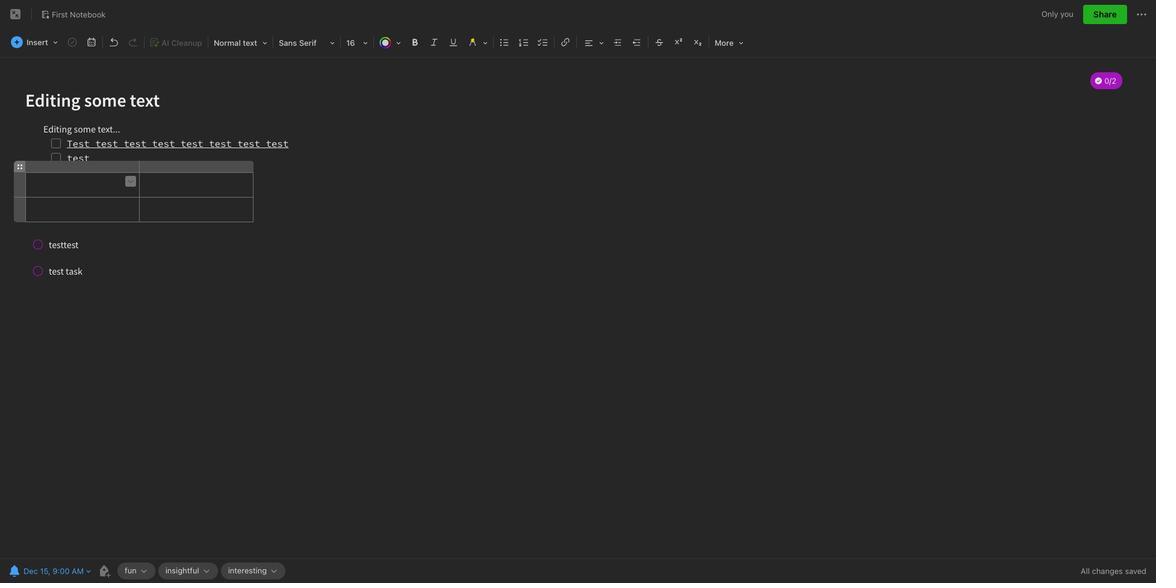 Task type: vqa. For each thing, say whether or not it's contained in the screenshot.
VIEWS
no



Task type: locate. For each thing, give the bounding box(es) containing it.
underline image
[[445, 34, 462, 51]]

collapse note image
[[8, 7, 23, 22]]

numbered list image
[[516, 34, 533, 51]]

first notebook
[[52, 9, 106, 19]]

only
[[1042, 9, 1059, 19]]

undo image
[[105, 34, 122, 51]]

changes
[[1093, 566, 1124, 576]]

sans
[[279, 38, 297, 48]]

fun Tag actions field
[[137, 567, 148, 575]]

15,
[[40, 566, 50, 576]]

checklist image
[[535, 34, 552, 51]]

italic image
[[426, 34, 443, 51]]

normal text
[[214, 38, 257, 48]]

fun button
[[118, 563, 155, 580]]

share
[[1094, 9, 1118, 19]]

Note Editor text field
[[0, 58, 1157, 559]]

Font family field
[[275, 34, 339, 51]]

note window element
[[0, 0, 1157, 583]]

16
[[346, 38, 355, 48]]

interesting
[[228, 566, 267, 575]]

Font color field
[[375, 34, 405, 51]]

dec
[[23, 566, 38, 576]]

insert link image
[[557, 34, 574, 51]]

share button
[[1084, 5, 1128, 24]]

interesting Tag actions field
[[267, 567, 278, 575]]

first
[[52, 9, 68, 19]]

superscript image
[[671, 34, 687, 51]]

insert
[[27, 37, 48, 47]]

bold image
[[407, 34, 424, 51]]

calendar event image
[[83, 34, 100, 51]]



Task type: describe. For each thing, give the bounding box(es) containing it.
Alignment field
[[578, 34, 609, 51]]

More actions field
[[1135, 5, 1150, 24]]

outdent image
[[629, 34, 646, 51]]

strikethrough image
[[651, 34, 668, 51]]

insightful Tag actions field
[[199, 567, 211, 575]]

Highlight field
[[463, 34, 492, 51]]

serif
[[299, 38, 317, 48]]

Edit reminder field
[[6, 563, 92, 580]]

you
[[1061, 9, 1074, 19]]

fun
[[125, 566, 137, 575]]

insightful button
[[158, 563, 218, 580]]

interesting button
[[221, 563, 286, 580]]

add tag image
[[97, 564, 112, 578]]

only you
[[1042, 9, 1074, 19]]

saved
[[1126, 566, 1147, 576]]

9:00
[[53, 566, 70, 576]]

insightful
[[166, 566, 199, 575]]

text
[[243, 38, 257, 48]]

first notebook button
[[37, 6, 110, 23]]

More field
[[711, 34, 748, 51]]

sans serif
[[279, 38, 317, 48]]

all changes saved
[[1081, 566, 1147, 576]]

dec 15, 9:00 am
[[23, 566, 84, 576]]

notebook
[[70, 9, 106, 19]]

normal
[[214, 38, 241, 48]]

dec 15, 9:00 am button
[[6, 563, 85, 580]]

Font size field
[[342, 34, 372, 51]]

indent image
[[610, 34, 627, 51]]

am
[[72, 566, 84, 576]]

subscript image
[[690, 34, 707, 51]]

bulleted list image
[[496, 34, 513, 51]]

Insert field
[[8, 34, 62, 51]]

more
[[715, 38, 734, 48]]

Heading level field
[[210, 34, 272, 51]]

all
[[1081, 566, 1091, 576]]

more actions image
[[1135, 7, 1150, 22]]



